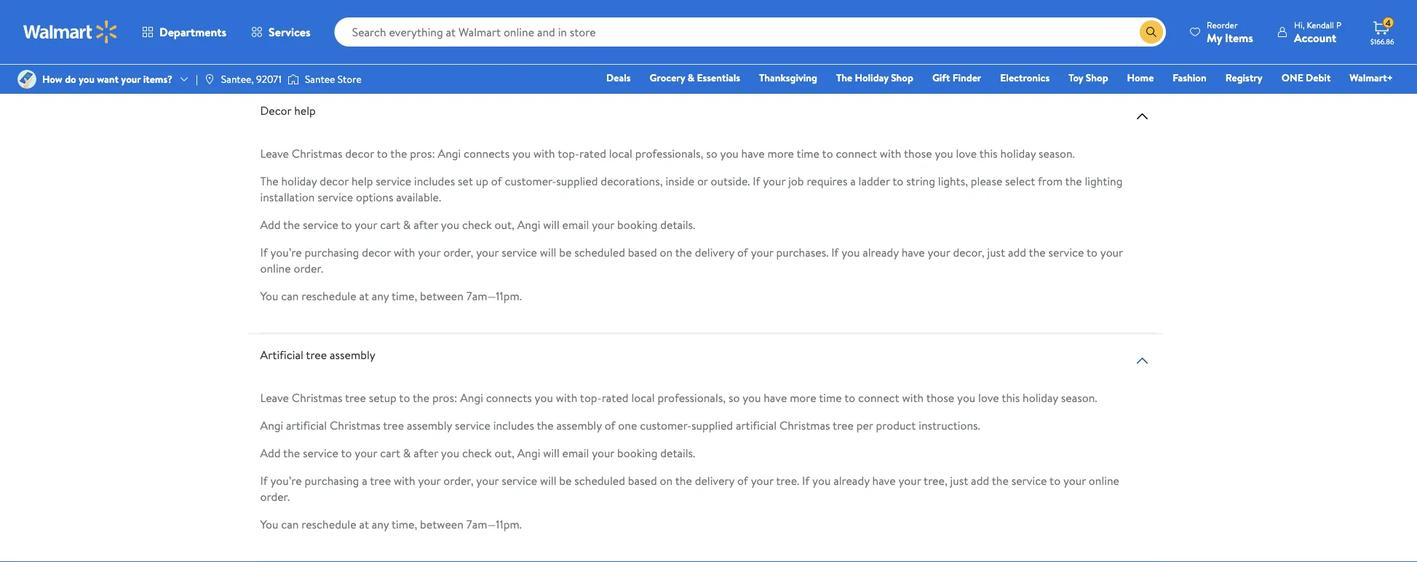 Task type: describe. For each thing, give the bounding box(es) containing it.
do
[[65, 72, 76, 86]]

0 vertical spatial pros:
[[410, 145, 435, 161]]

of inside "if you're purchasing decor with your order, your service will be scheduled based on the delivery of your purchases. if you already have your decor, just add the service to your online order."
[[737, 244, 748, 260]]

0 horizontal spatial love
[[956, 145, 977, 161]]

above
[[1070, 16, 1099, 32]]

string
[[907, 173, 935, 189]]

0 vertical spatial for
[[942, 16, 957, 32]]

with inside "if you're purchasing decor with your order, your service will be scheduled based on the delivery of your purchases. if you already have your decor, just add the service to your online order."
[[394, 244, 415, 260]]

1 horizontal spatial supplied
[[692, 417, 733, 433]]

items?
[[143, 72, 173, 86]]

select
[[1005, 173, 1035, 189]]

angi artificial christmas tree assembly service includes the assembly of one customer-supplied artificial christmas tree per product instructions.
[[260, 417, 980, 433]]

store
[[338, 72, 362, 86]]

holiday inside the holiday decor help service includes set up of customer-supplied decorations, inside or outside. if your job requires a ladder to string lights, please select from the lighting installation service options available.
[[281, 173, 317, 189]]

delivery inside if you're purchasing a tree with your order, your service will be scheduled based on the delivery of your tree. if you already have your tree, just add the service to your online order.
[[695, 473, 735, 489]]

a inside the holiday decor help service includes set up of customer-supplied decorations, inside or outside. if your job requires a ladder to string lights, please select from the lighting installation service options available.
[[851, 173, 856, 189]]

1 horizontal spatial includes
[[493, 417, 534, 433]]

1 horizontal spatial assembly
[[407, 417, 452, 433]]

removing
[[450, 16, 497, 32]]

or right 'adding'
[[436, 16, 447, 32]]

you can reschedule at any time, between 7am—11pm. for with
[[260, 288, 522, 304]]

1 vertical spatial so
[[729, 390, 740, 406]]

pro
[[701, 43, 718, 59]]

want
[[97, 72, 119, 86]]

account
[[1294, 29, 1337, 46]]

one
[[618, 417, 637, 433]]

you're for if you're purchasing a tree with your order, your service will be scheduled based on the delivery of your tree. if you already have your tree, just add the service to your online order.
[[270, 473, 302, 489]]

feet.
[[1115, 16, 1138, 32]]

0 vertical spatial this
[[980, 145, 998, 161]]

0 horizontal spatial for
[[779, 43, 794, 59]]

ensure
[[645, 43, 678, 59]]

how do you want your items?
[[42, 72, 173, 86]]

toy shop
[[1069, 71, 1109, 85]]

santee store
[[305, 72, 362, 86]]

$166.86
[[1371, 36, 1395, 46]]

where
[[786, 16, 817, 32]]

items
[[1225, 29, 1254, 46]]

height
[[526, 43, 558, 59]]

add for if you're purchasing decor with your order, your service will be scheduled based on the delivery of your purchases. if you already have your decor, just add the service to your online order.
[[260, 216, 281, 232]]

tree,
[[924, 473, 948, 489]]

you can reschedule at any time, between 7am—11pm. for tree
[[260, 516, 522, 532]]

1 vertical spatial those
[[927, 390, 955, 406]]

the holiday shop link
[[830, 70, 920, 86]]

supplied inside the holiday decor help service includes set up of customer-supplied decorations, inside or outside. if your job requires a ladder to string lights, please select from the lighting installation service options available.
[[556, 173, 598, 189]]

areas
[[758, 16, 784, 32]]

artificial tree assembly
[[260, 347, 375, 363]]

per
[[857, 417, 873, 433]]

gift finder link
[[926, 70, 988, 86]]

1 vertical spatial connects
[[486, 390, 532, 406]]

hi, kendall p account
[[1294, 19, 1342, 46]]

this
[[260, 16, 280, 32]]

outside.
[[711, 173, 750, 189]]

on inside if you're purchasing a tree with your order, your service will be scheduled based on the delivery of your tree. if you already have your tree, just add the service to your online order.
[[660, 473, 673, 489]]

0 horizontal spatial assembly
[[330, 347, 375, 363]]

out
[[420, 43, 437, 59]]

the for the holiday decor help service includes set up of customer-supplied decorations, inside or outside. if your job requires a ladder to string lights, please select from the lighting installation service options available.
[[260, 173, 279, 189]]

this service doesn't include adding or removing lights on steep roofs if unreachable by ladder, or to areas where the ground is unsuitable for ladder setup, or trees above 15 feet.
[[260, 16, 1138, 32]]

add inside "if you're purchasing decor with your order, your service will be scheduled based on the delivery of your purchases. if you already have your decor, just add the service to your online order."
[[1008, 244, 1027, 260]]

services
[[269, 24, 311, 40]]

0 vertical spatial connects
[[464, 145, 510, 161]]

Search search field
[[335, 17, 1166, 47]]

help inside the holiday decor help service includes set up of customer-supplied decorations, inside or outside. if your job requires a ladder to string lights, please select from the lighting installation service options available.
[[352, 173, 373, 189]]

7am—11pm. for your
[[466, 516, 522, 532]]

0 vertical spatial holiday
[[1001, 145, 1036, 161]]

& inside grocery & essentials link
[[688, 71, 695, 85]]

add the service to your cart & after you check out, angi will email your booking details. for order,
[[260, 445, 695, 461]]

2 artificial from the left
[[736, 417, 777, 433]]

& for you
[[403, 216, 411, 232]]

you inside "if you're purchasing decor with your order, your service will be scheduled based on the delivery of your purchases. if you already have your decor, just add the service to your online order."
[[842, 244, 860, 260]]

0 vertical spatial help
[[294, 102, 316, 118]]

how
[[42, 72, 62, 86]]

1 vertical spatial rated
[[602, 390, 629, 406]]

any for decor
[[372, 288, 389, 304]]

christmas down setup
[[330, 417, 381, 433]]

92071
[[256, 72, 282, 86]]

setup
[[369, 390, 397, 406]]

after for with
[[414, 445, 438, 461]]

tree.
[[776, 473, 800, 489]]

walmart+
[[1350, 71, 1393, 85]]

lighting
[[1085, 173, 1123, 189]]

ladder,
[[694, 16, 728, 32]]

be inside "if you're purchasing decor with your order, your service will be scheduled based on the delivery of your purchases. if you already have your decor, just add the service to your online order."
[[559, 244, 572, 260]]

of inside the holiday decor help service includes set up of customer-supplied decorations, inside or outside. if your job requires a ladder to string lights, please select from the lighting installation service options available.
[[491, 173, 502, 189]]

you inside if you're purchasing a tree with your order, your service will be scheduled based on the delivery of your tree. if you already have your tree, just add the service to your online order.
[[813, 473, 831, 489]]

adding
[[400, 16, 433, 32]]

one debit link
[[1275, 70, 1338, 86]]

electronics link
[[994, 70, 1056, 86]]

1 vertical spatial customer-
[[640, 417, 692, 433]]

please note that angi will reach out to you about the height of your home to ensure our pro is prepared for the job.
[[260, 43, 834, 59]]

scheduled inside "if you're purchasing decor with your order, your service will be scheduled based on the delivery of your purchases. if you already have your decor, just add the service to your online order."
[[575, 244, 625, 260]]

steep
[[546, 16, 573, 32]]

tree inside if you're purchasing a tree with your order, your service will be scheduled based on the delivery of your tree. if you already have your tree, just add the service to your online order.
[[370, 473, 391, 489]]

after for your
[[414, 216, 438, 232]]

4
[[1386, 17, 1391, 29]]

1 vertical spatial pros:
[[432, 390, 457, 406]]

one
[[1282, 71, 1304, 85]]

0 vertical spatial rated
[[580, 145, 606, 161]]

artificial
[[260, 347, 303, 363]]

a inside if you're purchasing a tree with your order, your service will be scheduled based on the delivery of your tree. if you already have your tree, just add the service to your online order.
[[362, 473, 367, 489]]

by
[[679, 16, 691, 32]]

please
[[971, 173, 1003, 189]]

my
[[1207, 29, 1223, 46]]

registry
[[1226, 71, 1263, 85]]

reorder
[[1207, 19, 1238, 31]]

you're for if you're purchasing decor with your order, your service will be scheduled based on the delivery of your purchases. if you already have your decor, just add the service to your online order.
[[270, 244, 302, 260]]

out, for your
[[495, 445, 515, 461]]

purchasing for decor
[[305, 244, 359, 260]]

1 vertical spatial time
[[819, 390, 842, 406]]

leave christmas tree setup to the pros: angi connects you with top-rated local professionals, so you have more time to connect with those you love this holiday season.
[[260, 390, 1097, 406]]

santee, 92071
[[221, 72, 282, 86]]

15
[[1102, 16, 1112, 32]]

the for the holiday shop
[[837, 71, 853, 85]]

reschedule for decor
[[302, 288, 356, 304]]

home link
[[1121, 70, 1161, 86]]

roofs
[[576, 16, 603, 32]]

between for order,
[[420, 288, 464, 304]]

lights
[[500, 16, 527, 32]]

unreachable
[[615, 16, 676, 32]]

2 horizontal spatial assembly
[[557, 417, 602, 433]]

will inside if you're purchasing a tree with your order, your service will be scheduled based on the delivery of your tree. if you already have your tree, just add the service to your online order.
[[540, 473, 557, 489]]

already inside if you're purchasing a tree with your order, your service will be scheduled based on the delivery of your tree. if you already have your tree, just add the service to your online order.
[[834, 473, 870, 489]]

leave for leave christmas decor to the pros: angi connects you with top-rated local professionals, so you have more time to connect with those you love this holiday season.
[[260, 145, 289, 161]]

thanksgiving
[[759, 71, 818, 85]]

services button
[[239, 15, 323, 50]]

0 vertical spatial ladder
[[960, 16, 992, 32]]

can for if you're purchasing decor with your order, your service will be scheduled based on the delivery of your purchases. if you already have your decor, just add the service to your online order.
[[281, 288, 299, 304]]

 image for how do you want your items?
[[17, 70, 36, 89]]

grocery & essentials
[[650, 71, 740, 85]]

if you're purchasing decor with your order, your service will be scheduled based on the delivery of your purchases. if you already have your decor, just add the service to your online order.
[[260, 244, 1123, 276]]

or left trees
[[1028, 16, 1038, 32]]

0 vertical spatial those
[[904, 145, 932, 161]]

p
[[1337, 19, 1342, 31]]

essentials
[[697, 71, 740, 85]]

booking for based
[[617, 216, 658, 232]]

product
[[876, 417, 916, 433]]

to inside "if you're purchasing decor with your order, your service will be scheduled based on the delivery of your purchases. if you already have your decor, just add the service to your online order."
[[1087, 244, 1098, 260]]

purchases.
[[776, 244, 829, 260]]

already inside "if you're purchasing decor with your order, your service will be scheduled based on the delivery of your purchases. if you already have your decor, just add the service to your online order."
[[863, 244, 899, 260]]

to inside the holiday decor help service includes set up of customer-supplied decorations, inside or outside. if your job requires a ladder to string lights, please select from the lighting installation service options available.
[[893, 173, 904, 189]]

christmas down artificial tree assembly
[[292, 390, 342, 406]]

just inside if you're purchasing a tree with your order, your service will be scheduled based on the delivery of your tree. if you already have your tree, just add the service to your online order.
[[951, 473, 968, 489]]

kendall
[[1307, 19, 1334, 31]]

or inside the holiday decor help service includes set up of customer-supplied decorations, inside or outside. if your job requires a ladder to string lights, please select from the lighting installation service options available.
[[697, 173, 708, 189]]

of left one
[[605, 417, 616, 433]]

order, inside if you're purchasing a tree with your order, your service will be scheduled based on the delivery of your tree. if you already have your tree, just add the service to your online order.
[[444, 473, 474, 489]]

cart for with
[[380, 216, 400, 232]]

job.
[[816, 43, 834, 59]]

based inside "if you're purchasing decor with your order, your service will be scheduled based on the delivery of your purchases. if you already have your decor, just add the service to your online order."
[[628, 244, 657, 260]]

the holiday shop
[[837, 71, 914, 85]]

 image for santee store
[[288, 72, 299, 87]]

options
[[356, 189, 393, 205]]

have inside if you're purchasing a tree with your order, your service will be scheduled based on the delivery of your tree. if you already have your tree, just add the service to your online order.
[[873, 473, 896, 489]]

0 vertical spatial connect
[[836, 145, 877, 161]]

|
[[196, 72, 198, 86]]

holiday
[[855, 71, 889, 85]]

unsuitable
[[889, 16, 940, 32]]

departments
[[159, 24, 226, 40]]

registry link
[[1219, 70, 1269, 86]]

1 vertical spatial top-
[[580, 390, 602, 406]]

grocery & essentials link
[[643, 70, 747, 86]]



Task type: vqa. For each thing, say whether or not it's contained in the screenshot.
the bottom just
yes



Task type: locate. For each thing, give the bounding box(es) containing it.
2 time, from the top
[[392, 516, 417, 532]]

2 booking from the top
[[617, 445, 658, 461]]

local
[[609, 145, 633, 161], [632, 390, 655, 406]]

2 vertical spatial holiday
[[1023, 390, 1058, 406]]

to
[[744, 16, 755, 32], [440, 43, 451, 59], [631, 43, 642, 59], [377, 145, 388, 161], [822, 145, 833, 161], [893, 173, 904, 189], [341, 216, 352, 232], [1087, 244, 1098, 260], [399, 390, 410, 406], [845, 390, 856, 406], [341, 445, 352, 461], [1050, 473, 1061, 489]]

just right tree,
[[951, 473, 968, 489]]

artificial down artificial tree assembly
[[286, 417, 327, 433]]

requires
[[807, 173, 848, 189]]

 image left how
[[17, 70, 36, 89]]

0 horizontal spatial ladder
[[859, 173, 890, 189]]

2 check from the top
[[462, 445, 492, 461]]

of inside if you're purchasing a tree with your order, your service will be scheduled based on the delivery of your tree. if you already have your tree, just add the service to your online order.
[[738, 473, 748, 489]]

1 vertical spatial love
[[979, 390, 999, 406]]

1 vertical spatial more
[[790, 390, 817, 406]]

0 vertical spatial time
[[797, 145, 820, 161]]

service
[[283, 16, 318, 32], [376, 173, 411, 189], [318, 189, 353, 205], [303, 216, 338, 232], [502, 244, 537, 260], [1049, 244, 1084, 260], [455, 417, 491, 433], [303, 445, 338, 461], [502, 473, 537, 489], [1012, 473, 1047, 489]]

1 after from the top
[[414, 216, 438, 232]]

those up instructions.
[[927, 390, 955, 406]]

walmart image
[[23, 20, 118, 44]]

0 horizontal spatial online
[[260, 260, 291, 276]]

1 vertical spatial scheduled
[[575, 473, 625, 489]]

& for connects
[[403, 445, 411, 461]]

1 can from the top
[[281, 288, 299, 304]]

or right inside
[[697, 173, 708, 189]]

your inside the holiday decor help service includes set up of customer-supplied decorations, inside or outside. if your job requires a ladder to string lights, please select from the lighting installation service options available.
[[763, 173, 786, 189]]

cart for tree
[[380, 445, 400, 461]]

home
[[1127, 71, 1154, 85]]

cart down 'options'
[[380, 216, 400, 232]]

decor for to
[[345, 145, 374, 161]]

add right tree,
[[971, 473, 989, 489]]

installation
[[260, 189, 315, 205]]

1 add the service to your cart & after you check out, angi will email your booking details. from the top
[[260, 216, 695, 232]]

leave down the 'artificial'
[[260, 390, 289, 406]]

can
[[281, 288, 299, 304], [281, 516, 299, 532]]

leave for leave christmas tree setup to the pros: angi connects you with top-rated local professionals, so you have more time to connect with those you love this holiday season.
[[260, 390, 289, 406]]

decor,
[[953, 244, 985, 260]]

help right the decor
[[294, 102, 316, 118]]

is right ground
[[878, 16, 886, 32]]

0 vertical spatial you're
[[270, 244, 302, 260]]

1 vertical spatial add
[[260, 445, 281, 461]]

1 scheduled from the top
[[575, 244, 625, 260]]

cart
[[380, 216, 400, 232], [380, 445, 400, 461]]

1 vertical spatial be
[[559, 473, 572, 489]]

decor down 'options'
[[362, 244, 391, 260]]

electronics
[[1001, 71, 1050, 85]]

love up lights,
[[956, 145, 977, 161]]

of left purchases.
[[737, 244, 748, 260]]

add the service to your cart & after you check out, angi will email your booking details. for your
[[260, 216, 695, 232]]

order, inside "if you're purchasing decor with your order, your service will be scheduled based on the delivery of your purchases. if you already have your decor, just add the service to your online order."
[[443, 244, 474, 260]]

instructions.
[[919, 417, 980, 433]]

1 vertical spatial you
[[260, 516, 278, 532]]

shop right toy
[[1086, 71, 1109, 85]]

for up "thanksgiving" link
[[779, 43, 794, 59]]

artificial tree assembly image
[[1134, 352, 1151, 369]]

decor up 'options'
[[345, 145, 374, 161]]

1 time, from the top
[[392, 288, 417, 304]]

check for order,
[[462, 445, 492, 461]]

angi
[[344, 43, 368, 59], [438, 145, 461, 161], [517, 216, 540, 232], [460, 390, 483, 406], [260, 417, 283, 433], [517, 445, 540, 461]]

2 between from the top
[[420, 516, 464, 532]]

delivery
[[695, 244, 735, 260], [695, 473, 735, 489]]

0 horizontal spatial includes
[[414, 173, 455, 189]]

1 horizontal spatial help
[[352, 173, 373, 189]]

booking down decorations, on the top left of the page
[[617, 216, 658, 232]]

artificial up tree.
[[736, 417, 777, 433]]

2 cart from the top
[[380, 445, 400, 461]]

1 vertical spatial leave
[[260, 390, 289, 406]]

time, for tree
[[392, 516, 417, 532]]

1 horizontal spatial order.
[[294, 260, 323, 276]]

lights,
[[938, 173, 968, 189]]

2 add from the top
[[260, 445, 281, 461]]

0 vertical spatial customer-
[[505, 173, 556, 189]]

will inside "if you're purchasing decor with your order, your service will be scheduled based on the delivery of your purchases. if you already have your decor, just add the service to your online order."
[[540, 244, 557, 260]]

0 horizontal spatial a
[[362, 473, 367, 489]]

1 vertical spatial delivery
[[695, 473, 735, 489]]

2 after from the top
[[414, 445, 438, 461]]

between for your
[[420, 516, 464, 532]]

with inside if you're purchasing a tree with your order, your service will be scheduled based on the delivery of your tree. if you already have your tree, just add the service to your online order.
[[394, 473, 415, 489]]

1 vertical spatial a
[[362, 473, 367, 489]]

purchasing for a
[[305, 473, 359, 489]]

booking down one
[[617, 445, 658, 461]]

0 vertical spatial be
[[559, 244, 572, 260]]

search icon image
[[1146, 26, 1158, 38]]

the down the decor
[[260, 173, 279, 189]]

the inside the holiday decor help service includes set up of customer-supplied decorations, inside or outside. if your job requires a ladder to string lights, please select from the lighting installation service options available.
[[1066, 173, 1082, 189]]

you for if you're purchasing decor with your order, your service will be scheduled based on the delivery of your purchases. if you already have your decor, just add the service to your online order.
[[260, 288, 278, 304]]

is right the pro
[[721, 43, 728, 59]]

0 horizontal spatial artificial
[[286, 417, 327, 433]]

have inside "if you're purchasing decor with your order, your service will be scheduled based on the delivery of your purchases. if you already have your decor, just add the service to your online order."
[[902, 244, 925, 260]]

0 horizontal spatial just
[[951, 473, 968, 489]]

inside
[[666, 173, 695, 189]]

decor inside the holiday decor help service includes set up of customer-supplied decorations, inside or outside. if your job requires a ladder to string lights, please select from the lighting installation service options available.
[[320, 173, 349, 189]]

0 vertical spatial online
[[260, 260, 291, 276]]

decor
[[345, 145, 374, 161], [320, 173, 349, 189], [362, 244, 391, 260]]

local up decorations, on the top left of the page
[[609, 145, 633, 161]]

1 you from the top
[[260, 288, 278, 304]]

1 vertical spatial email
[[562, 445, 589, 461]]

 image right 92071
[[288, 72, 299, 87]]

0 horizontal spatial shop
[[891, 71, 914, 85]]

check
[[462, 216, 492, 232], [462, 445, 492, 461]]

1 horizontal spatial ladder
[[960, 16, 992, 32]]

if inside the holiday decor help service includes set up of customer-supplied decorations, inside or outside. if your job requires a ladder to string lights, please select from the lighting installation service options available.
[[753, 173, 760, 189]]

rated up decorations, on the top left of the page
[[580, 145, 606, 161]]

at for decor
[[359, 288, 369, 304]]

scheduled inside if you're purchasing a tree with your order, your service will be scheduled based on the delivery of your tree. if you already have your tree, just add the service to your online order.
[[575, 473, 625, 489]]

1 based from the top
[[628, 244, 657, 260]]

1 out, from the top
[[495, 216, 515, 232]]

have
[[742, 145, 765, 161], [902, 244, 925, 260], [764, 390, 787, 406], [873, 473, 896, 489]]

based down decorations, on the top left of the page
[[628, 244, 657, 260]]

2 any from the top
[[372, 516, 389, 532]]

1 details. from the top
[[661, 216, 695, 232]]

1 email from the top
[[562, 216, 589, 232]]

decor help image
[[1134, 107, 1151, 125]]

email for scheduled
[[562, 216, 589, 232]]

1 vertical spatial you can reschedule at any time, between 7am—11pm.
[[260, 516, 522, 532]]

home
[[600, 43, 628, 59]]

if
[[605, 16, 612, 32]]

details. for on
[[661, 445, 695, 461]]

details.
[[661, 216, 695, 232], [661, 445, 695, 461]]

1 vertical spatial holiday
[[281, 173, 317, 189]]

1 shop from the left
[[891, 71, 914, 85]]

0 vertical spatial booking
[[617, 216, 658, 232]]

job
[[789, 173, 804, 189]]

christmas up tree.
[[780, 417, 830, 433]]

departments button
[[130, 15, 239, 50]]

2 scheduled from the top
[[575, 473, 625, 489]]

fashion link
[[1167, 70, 1213, 86]]

2 out, from the top
[[495, 445, 515, 461]]

your
[[575, 43, 597, 59], [121, 72, 141, 86], [763, 173, 786, 189], [355, 216, 377, 232], [592, 216, 615, 232], [418, 244, 441, 260], [476, 244, 499, 260], [751, 244, 774, 260], [928, 244, 950, 260], [1101, 244, 1123, 260], [355, 445, 377, 461], [592, 445, 615, 461], [418, 473, 441, 489], [476, 473, 499, 489], [751, 473, 774, 489], [899, 473, 921, 489], [1064, 473, 1086, 489]]

0 vertical spatial already
[[863, 244, 899, 260]]

pros: up the available.
[[410, 145, 435, 161]]

1 vertical spatial any
[[372, 516, 389, 532]]

0 vertical spatial more
[[768, 145, 794, 161]]

2 details. from the top
[[661, 445, 695, 461]]

2 you're from the top
[[270, 473, 302, 489]]

decor left 'options'
[[320, 173, 349, 189]]

7am—11pm.
[[466, 288, 522, 304], [466, 516, 522, 532]]

1 at from the top
[[359, 288, 369, 304]]

1 booking from the top
[[617, 216, 658, 232]]

add for if you're purchasing a tree with your order, your service will be scheduled based on the delivery of your tree. if you already have your tree, just add the service to your online order.
[[260, 445, 281, 461]]

ladder
[[960, 16, 992, 32], [859, 173, 890, 189]]

between
[[420, 288, 464, 304], [420, 516, 464, 532]]

check for your
[[462, 216, 492, 232]]

1 horizontal spatial so
[[729, 390, 740, 406]]

 image
[[204, 74, 215, 85]]

1 vertical spatial local
[[632, 390, 655, 406]]

customer-
[[505, 173, 556, 189], [640, 417, 692, 433]]

1 vertical spatial between
[[420, 516, 464, 532]]

hi,
[[1294, 19, 1305, 31]]

1 vertical spatial time,
[[392, 516, 417, 532]]

for
[[942, 16, 957, 32], [779, 43, 794, 59]]

0 vertical spatial season.
[[1039, 145, 1075, 161]]

supplied down leave christmas tree setup to the pros: angi connects you with top-rated local professionals, so you have more time to connect with those you love this holiday season.
[[692, 417, 733, 433]]

based
[[628, 244, 657, 260], [628, 473, 657, 489]]

those
[[904, 145, 932, 161], [927, 390, 955, 406]]

1 vertical spatial includes
[[493, 417, 534, 433]]

1 be from the top
[[559, 244, 572, 260]]

the holiday decor help service includes set up of customer-supplied decorations, inside or outside. if your job requires a ladder to string lights, please select from the lighting installation service options available.
[[260, 173, 1123, 205]]

decor
[[260, 102, 292, 118]]

time
[[797, 145, 820, 161], [819, 390, 842, 406]]

0 vertical spatial leave
[[260, 145, 289, 161]]

based down one
[[628, 473, 657, 489]]

connect
[[836, 145, 877, 161], [858, 390, 900, 406]]

doesn't
[[321, 16, 358, 32]]

2 email from the top
[[562, 445, 589, 461]]

0 horizontal spatial is
[[721, 43, 728, 59]]

1 vertical spatial help
[[352, 173, 373, 189]]

more
[[768, 145, 794, 161], [790, 390, 817, 406]]

1 7am—11pm. from the top
[[466, 288, 522, 304]]

0 horizontal spatial supplied
[[556, 173, 598, 189]]

1 vertical spatial based
[[628, 473, 657, 489]]

santee,
[[221, 72, 254, 86]]

our
[[681, 43, 698, 59]]

supplied left decorations, on the top left of the page
[[556, 173, 598, 189]]

decor for help
[[320, 173, 349, 189]]

ladder left setup,
[[960, 16, 992, 32]]

decor inside "if you're purchasing decor with your order, your service will be scheduled based on the delivery of your purchases. if you already have your decor, just add the service to your online order."
[[362, 244, 391, 260]]

santee
[[305, 72, 335, 86]]

1 cart from the top
[[380, 216, 400, 232]]

Walmart Site-Wide search field
[[335, 17, 1166, 47]]

customer- inside the holiday decor help service includes set up of customer-supplied decorations, inside or outside. if your job requires a ladder to string lights, please select from the lighting installation service options available.
[[505, 173, 556, 189]]

top-
[[558, 145, 580, 161], [580, 390, 602, 406]]

connect up requires
[[836, 145, 877, 161]]

setup,
[[994, 16, 1025, 32]]

0 horizontal spatial the
[[260, 173, 279, 189]]

season.
[[1039, 145, 1075, 161], [1061, 390, 1097, 406]]

1 vertical spatial decor
[[320, 173, 349, 189]]

out, for service
[[495, 216, 515, 232]]

0 vertical spatial you can reschedule at any time, between 7am—11pm.
[[260, 288, 522, 304]]

on inside "if you're purchasing decor with your order, your service will be scheduled based on the delivery of your purchases. if you already have your decor, just add the service to your online order."
[[660, 244, 673, 260]]

1 vertical spatial professionals,
[[658, 390, 726, 406]]

of right up
[[491, 173, 502, 189]]

ladder inside the holiday decor help service includes set up of customer-supplied decorations, inside or outside. if your job requires a ladder to string lights, please select from the lighting installation service options available.
[[859, 173, 890, 189]]

to inside if you're purchasing a tree with your order, your service will be scheduled based on the delivery of your tree. if you already have your tree, just add the service to your online order.
[[1050, 473, 1061, 489]]

reschedule for a
[[302, 516, 356, 532]]

email
[[562, 216, 589, 232], [562, 445, 589, 461]]

0 vertical spatial so
[[706, 145, 718, 161]]

order.
[[294, 260, 323, 276], [260, 489, 290, 505]]

0 vertical spatial professionals,
[[635, 145, 704, 161]]

add inside if you're purchasing a tree with your order, your service will be scheduled based on the delivery of your tree. if you already have your tree, just add the service to your online order.
[[971, 473, 989, 489]]

on right lights
[[530, 16, 543, 32]]

1 vertical spatial just
[[951, 473, 968, 489]]

scheduled
[[575, 244, 625, 260], [575, 473, 625, 489]]

1 you can reschedule at any time, between 7am—11pm. from the top
[[260, 288, 522, 304]]

1 you're from the top
[[270, 244, 302, 260]]

0 vertical spatial &
[[688, 71, 695, 85]]

assembly
[[330, 347, 375, 363], [407, 417, 452, 433], [557, 417, 602, 433]]

order. inside if you're purchasing a tree with your order, your service will be scheduled based on the delivery of your tree. if you already have your tree, just add the service to your online order.
[[260, 489, 290, 505]]

order. inside "if you're purchasing decor with your order, your service will be scheduled based on the delivery of your purchases. if you already have your decor, just add the service to your online order."
[[294, 260, 323, 276]]

 image
[[17, 70, 36, 89], [288, 72, 299, 87]]

grocery
[[650, 71, 685, 85]]

1 leave from the top
[[260, 145, 289, 161]]

shop right the holiday
[[891, 71, 914, 85]]

1 order, from the top
[[443, 244, 474, 260]]

leave down the decor
[[260, 145, 289, 161]]

toy shop link
[[1062, 70, 1115, 86]]

on down angi artificial christmas tree assembly service includes the assembly of one customer-supplied artificial christmas tree per product instructions.
[[660, 473, 673, 489]]

2 reschedule from the top
[[302, 516, 356, 532]]

online inside if you're purchasing a tree with your order, your service will be scheduled based on the delivery of your tree. if you already have your tree, just add the service to your online order.
[[1089, 473, 1120, 489]]

1 vertical spatial connect
[[858, 390, 900, 406]]

online
[[260, 260, 291, 276], [1089, 473, 1120, 489]]

0 vertical spatial scheduled
[[575, 244, 625, 260]]

1 reschedule from the top
[[302, 288, 356, 304]]

includes
[[414, 173, 455, 189], [493, 417, 534, 433]]

one debit
[[1282, 71, 1331, 85]]

0 vertical spatial any
[[372, 288, 389, 304]]

1 vertical spatial order.
[[260, 489, 290, 505]]

1 vertical spatial after
[[414, 445, 438, 461]]

you for if you're purchasing a tree with your order, your service will be scheduled based on the delivery of your tree. if you already have your tree, just add the service to your online order.
[[260, 516, 278, 532]]

or right ladder,
[[730, 16, 741, 32]]

walmart+ link
[[1343, 70, 1400, 86]]

0 horizontal spatial help
[[294, 102, 316, 118]]

0 vertical spatial add
[[260, 216, 281, 232]]

1 horizontal spatial love
[[979, 390, 999, 406]]

pros: right setup
[[432, 390, 457, 406]]

of left tree.
[[738, 473, 748, 489]]

from
[[1038, 173, 1063, 189]]

add
[[260, 216, 281, 232], [260, 445, 281, 461]]

1 vertical spatial already
[[834, 473, 870, 489]]

1 horizontal spatial the
[[837, 71, 853, 85]]

0 vertical spatial reschedule
[[302, 288, 356, 304]]

connects
[[464, 145, 510, 161], [486, 390, 532, 406]]

any for a
[[372, 516, 389, 532]]

2 vertical spatial on
[[660, 473, 673, 489]]

cart down setup
[[380, 445, 400, 461]]

customer- down leave christmas tree setup to the pros: angi connects you with top-rated local professionals, so you have more time to connect with those you love this holiday season.
[[640, 417, 692, 433]]

just right decor,
[[988, 244, 1006, 260]]

at
[[359, 288, 369, 304], [359, 516, 369, 532]]

about
[[475, 43, 504, 59]]

0 vertical spatial you
[[260, 288, 278, 304]]

2 shop from the left
[[1086, 71, 1109, 85]]

details. up if you're purchasing a tree with your order, your service will be scheduled based on the delivery of your tree. if you already have your tree, just add the service to your online order. at the bottom
[[661, 445, 695, 461]]

deals link
[[600, 70, 637, 86]]

leave christmas decor to the pros: angi connects you with top-rated local professionals, so you have more time to connect with those you love this holiday season.
[[260, 145, 1075, 161]]

purchasing inside if you're purchasing a tree with your order, your service will be scheduled based on the delivery of your tree. if you already have your tree, just add the service to your online order.
[[305, 473, 359, 489]]

on down the holiday decor help service includes set up of customer-supplied decorations, inside or outside. if your job requires a ladder to string lights, please select from the lighting installation service options available. at the top
[[660, 244, 673, 260]]

0 vertical spatial email
[[562, 216, 589, 232]]

1 add from the top
[[260, 216, 281, 232]]

0 vertical spatial order,
[[443, 244, 474, 260]]

1 vertical spatial you're
[[270, 473, 302, 489]]

1 between from the top
[[420, 288, 464, 304]]

christmas down decor help
[[292, 145, 342, 161]]

local up one
[[632, 390, 655, 406]]

those up string
[[904, 145, 932, 161]]

online inside "if you're purchasing decor with your order, your service will be scheduled based on the delivery of your purchases. if you already have your decor, just add the service to your online order."
[[260, 260, 291, 276]]

2 be from the top
[[559, 473, 572, 489]]

note
[[295, 43, 318, 59]]

1 delivery from the top
[[695, 244, 735, 260]]

0 vertical spatial on
[[530, 16, 543, 32]]

2 you can reschedule at any time, between 7am—11pm. from the top
[[260, 516, 522, 532]]

you're inside "if you're purchasing decor with your order, your service will be scheduled based on the delivery of your purchases. if you already have your decor, just add the service to your online order."
[[270, 244, 302, 260]]

1 horizontal spatial shop
[[1086, 71, 1109, 85]]

reach
[[390, 43, 418, 59]]

ladder left string
[[859, 173, 890, 189]]

0 vertical spatial delivery
[[695, 244, 735, 260]]

1 horizontal spatial online
[[1089, 473, 1120, 489]]

0 vertical spatial time,
[[392, 288, 417, 304]]

email for be
[[562, 445, 589, 461]]

1 horizontal spatial is
[[878, 16, 886, 32]]

time, for with
[[392, 288, 417, 304]]

2 add the service to your cart & after you check out, angi will email your booking details. from the top
[[260, 445, 695, 461]]

1 any from the top
[[372, 288, 389, 304]]

purchasing inside "if you're purchasing decor with your order, your service will be scheduled based on the delivery of your purchases. if you already have your decor, just add the service to your online order."
[[305, 244, 359, 260]]

1 vertical spatial purchasing
[[305, 473, 359, 489]]

decor help
[[260, 102, 316, 118]]

add right decor,
[[1008, 244, 1027, 260]]

1 horizontal spatial customer-
[[640, 417, 692, 433]]

gift finder
[[933, 71, 982, 85]]

love up instructions.
[[979, 390, 999, 406]]

please
[[260, 43, 292, 59]]

based inside if you're purchasing a tree with your order, your service will be scheduled based on the delivery of your tree. if you already have your tree, just add the service to your online order.
[[628, 473, 657, 489]]

holiday
[[1001, 145, 1036, 161], [281, 173, 317, 189], [1023, 390, 1058, 406]]

you can reschedule at any time, between 7am—11pm.
[[260, 288, 522, 304], [260, 516, 522, 532]]

rated up angi artificial christmas tree assembly service includes the assembly of one customer-supplied artificial christmas tree per product instructions.
[[602, 390, 629, 406]]

includes inside the holiday decor help service includes set up of customer-supplied decorations, inside or outside. if your job requires a ladder to string lights, please select from the lighting installation service options available.
[[414, 173, 455, 189]]

connect up per
[[858, 390, 900, 406]]

help left the available.
[[352, 173, 373, 189]]

1 artificial from the left
[[286, 417, 327, 433]]

for right unsuitable
[[942, 16, 957, 32]]

2 you from the top
[[260, 516, 278, 532]]

debit
[[1306, 71, 1331, 85]]

1 horizontal spatial this
[[1002, 390, 1020, 406]]

include
[[361, 16, 397, 32]]

prepared
[[731, 43, 777, 59]]

details. down the holiday decor help service includes set up of customer-supplied decorations, inside or outside. if your job requires a ladder to string lights, please select from the lighting installation service options available. at the top
[[661, 216, 695, 232]]

be inside if you're purchasing a tree with your order, your service will be scheduled based on the delivery of your tree. if you already have your tree, just add the service to your online order.
[[559, 473, 572, 489]]

0 vertical spatial local
[[609, 145, 633, 161]]

details. for the
[[661, 216, 695, 232]]

or
[[436, 16, 447, 32], [730, 16, 741, 32], [1028, 16, 1038, 32], [697, 173, 708, 189]]

1 vertical spatial details.
[[661, 445, 695, 461]]

2 delivery from the top
[[695, 473, 735, 489]]

2 7am—11pm. from the top
[[466, 516, 522, 532]]

at for a
[[359, 516, 369, 532]]

0 vertical spatial is
[[878, 16, 886, 32]]

2 based from the top
[[628, 473, 657, 489]]

2 leave from the top
[[260, 390, 289, 406]]

ground
[[840, 16, 876, 32]]

1 purchasing from the top
[[305, 244, 359, 260]]

1 vertical spatial cart
[[380, 445, 400, 461]]

1 vertical spatial check
[[462, 445, 492, 461]]

of right height on the left top
[[561, 43, 572, 59]]

delivery inside "if you're purchasing decor with your order, your service will be scheduled based on the delivery of your purchases. if you already have your decor, just add the service to your online order."
[[695, 244, 735, 260]]

1 vertical spatial is
[[721, 43, 728, 59]]

booking for scheduled
[[617, 445, 658, 461]]

0 vertical spatial top-
[[558, 145, 580, 161]]

2 can from the top
[[281, 516, 299, 532]]

can for if you're purchasing a tree with your order, your service will be scheduled based on the delivery of your tree. if you already have your tree, just add the service to your online order.
[[281, 516, 299, 532]]

2 at from the top
[[359, 516, 369, 532]]

just inside "if you're purchasing decor with your order, your service will be scheduled based on the delivery of your purchases. if you already have your decor, just add the service to your online order."
[[988, 244, 1006, 260]]

2 purchasing from the top
[[305, 473, 359, 489]]

of
[[561, 43, 572, 59], [491, 173, 502, 189], [737, 244, 748, 260], [605, 417, 616, 433], [738, 473, 748, 489]]

0 vertical spatial can
[[281, 288, 299, 304]]

1 vertical spatial at
[[359, 516, 369, 532]]

2 order, from the top
[[444, 473, 474, 489]]

the left the holiday
[[837, 71, 853, 85]]

7am—11pm. for service
[[466, 288, 522, 304]]

that
[[321, 43, 342, 59]]

0 vertical spatial decor
[[345, 145, 374, 161]]

1 check from the top
[[462, 216, 492, 232]]

1 vertical spatial season.
[[1061, 390, 1097, 406]]

the inside the holiday decor help service includes set up of customer-supplied decorations, inside or outside. if your job requires a ladder to string lights, please select from the lighting installation service options available.
[[260, 173, 279, 189]]

up
[[476, 173, 489, 189]]

you're inside if you're purchasing a tree with your order, your service will be scheduled based on the delivery of your tree. if you already have your tree, just add the service to your online order.
[[270, 473, 302, 489]]

so
[[706, 145, 718, 161], [729, 390, 740, 406]]

0 vertical spatial out,
[[495, 216, 515, 232]]

customer- right up
[[505, 173, 556, 189]]



